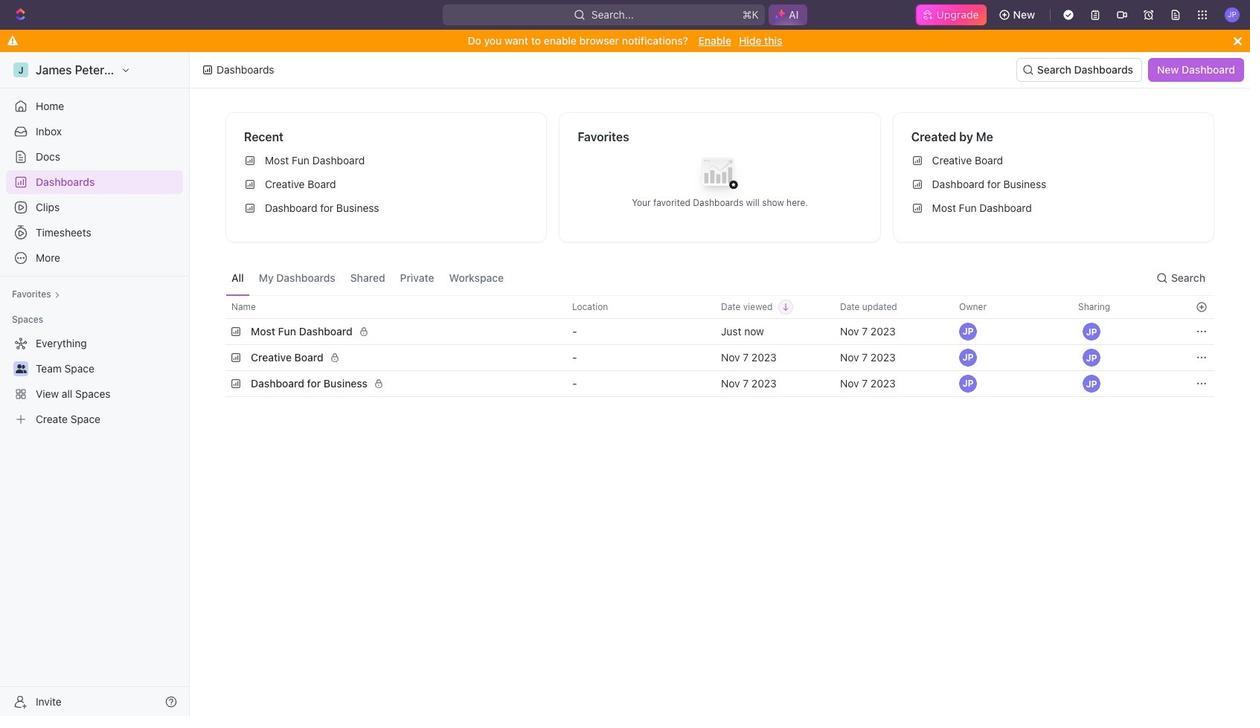 Task type: describe. For each thing, give the bounding box(es) containing it.
tree inside sidebar navigation
[[6, 332, 183, 432]]

sidebar navigation
[[0, 52, 193, 717]]

2 row from the top
[[225, 317, 1215, 347]]

4 row from the top
[[225, 369, 1215, 399]]

no favorited dashboards image
[[690, 146, 750, 206]]



Task type: locate. For each thing, give the bounding box(es) containing it.
tab list
[[225, 260, 510, 295]]

3 row from the top
[[225, 343, 1215, 373]]

james peterson, , element
[[959, 323, 977, 341], [1083, 323, 1101, 341], [959, 349, 977, 367], [1083, 349, 1101, 367], [959, 375, 977, 393], [1083, 375, 1101, 393]]

1 row from the top
[[225, 295, 1215, 319]]

row
[[225, 295, 1215, 319], [225, 317, 1215, 347], [225, 343, 1215, 373], [225, 369, 1215, 399]]

table
[[225, 295, 1215, 399]]

user group image
[[15, 365, 26, 374]]

james peterson's workspace, , element
[[13, 63, 28, 77]]

tree
[[6, 332, 183, 432]]



Task type: vqa. For each thing, say whether or not it's contained in the screenshot.
fourth row from the top
yes



